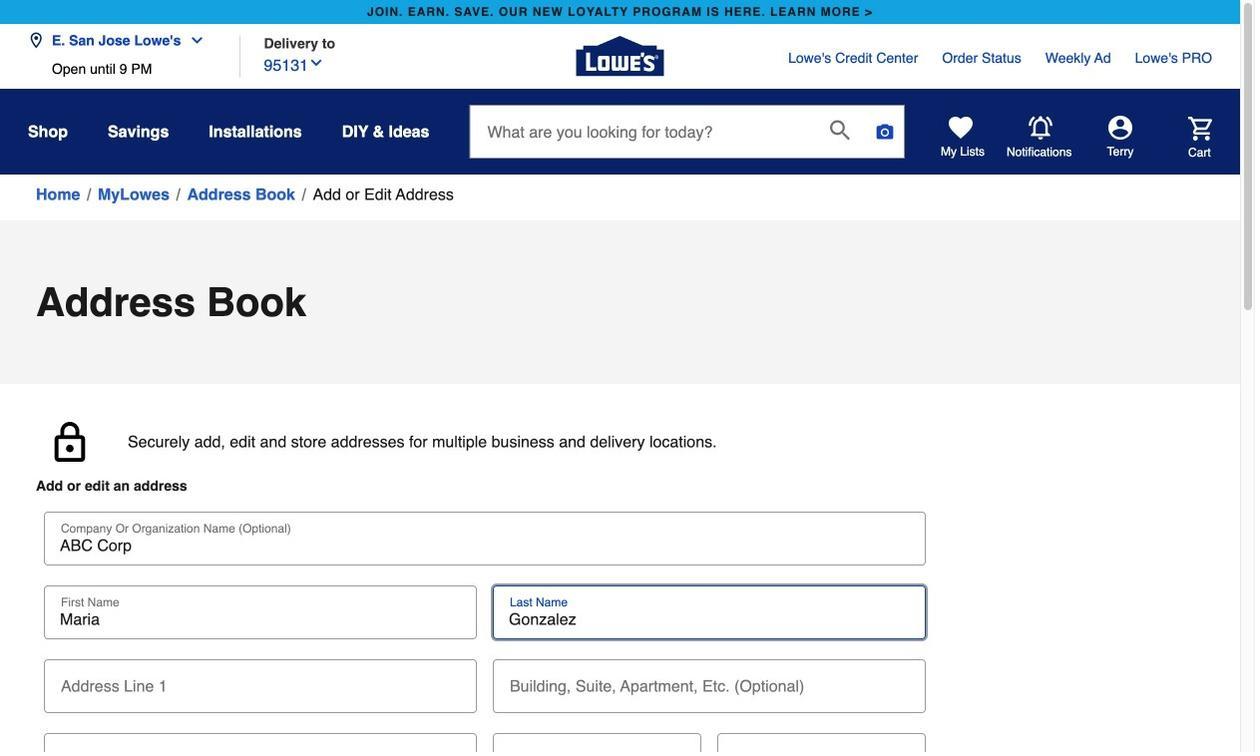 Task type: locate. For each thing, give the bounding box(es) containing it.
chevron down image
[[308, 55, 324, 71]]

main content
[[0, 175, 1241, 753]]

None search field
[[470, 105, 906, 177]]

line1 text field
[[52, 660, 469, 704]]

camera image
[[876, 122, 896, 142]]

lowe's home improvement lists image
[[949, 116, 973, 140]]

LastName text field
[[501, 610, 919, 630]]

lowe's home improvement logo image
[[577, 12, 664, 100]]

chevron down image
[[181, 32, 205, 48]]

lowe's home improvement notification center image
[[1029, 116, 1053, 140]]



Task type: vqa. For each thing, say whether or not it's contained in the screenshot.
rightmost chevron down icon
yes



Task type: describe. For each thing, give the bounding box(es) containing it.
search image
[[831, 120, 851, 140]]

Search Query text field
[[471, 106, 815, 158]]

lowe's home improvement cart image
[[1189, 117, 1213, 141]]

line2 text field
[[501, 660, 919, 704]]

companyName text field
[[52, 536, 919, 556]]

FirstName text field
[[52, 610, 469, 630]]

location image
[[28, 32, 44, 48]]



